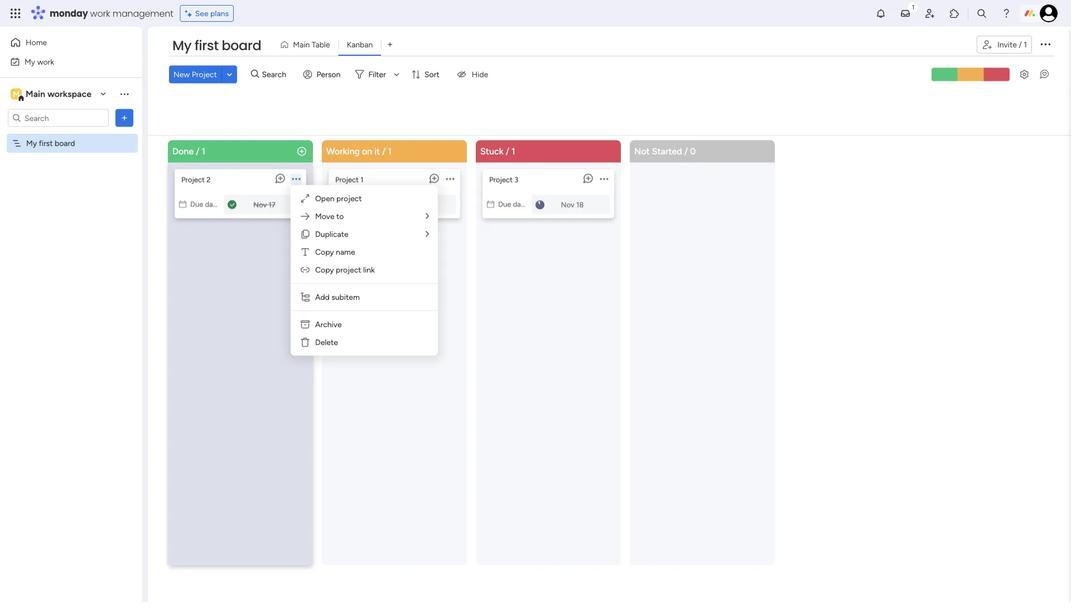 Task type: locate. For each thing, give the bounding box(es) containing it.
0 vertical spatial my
[[172, 36, 191, 55]]

/ right stuck
[[506, 146, 509, 157]]

0 vertical spatial first
[[195, 36, 219, 55]]

move to image
[[300, 211, 311, 222]]

archive
[[315, 320, 342, 330]]

invite / 1 button
[[977, 36, 1032, 54]]

my down home
[[25, 57, 35, 66]]

work down home
[[37, 57, 54, 66]]

add subitem
[[315, 293, 360, 302]]

project left 2
[[181, 175, 205, 184]]

project down project 1
[[337, 194, 362, 203]]

copy down duplicate
[[315, 247, 334, 257]]

0 vertical spatial board
[[222, 36, 261, 55]]

open
[[315, 194, 335, 203]]

0 horizontal spatial due
[[190, 200, 203, 209]]

to
[[336, 212, 344, 221]]

invite
[[998, 40, 1017, 49]]

m
[[13, 89, 19, 99]]

1 vertical spatial my first board
[[26, 139, 75, 148]]

v2 done deadline image
[[228, 200, 237, 210]]

1 due date from the left
[[190, 200, 220, 209]]

copy name
[[315, 247, 355, 257]]

1 horizontal spatial my first board
[[172, 36, 261, 55]]

due date
[[190, 200, 220, 209], [344, 200, 374, 209], [498, 200, 528, 209]]

work right monday
[[90, 7, 110, 20]]

my first board inside "list box"
[[26, 139, 75, 148]]

started
[[652, 146, 682, 157]]

duplicate image
[[300, 229, 311, 240]]

0 horizontal spatial work
[[37, 57, 54, 66]]

duplicate
[[315, 230, 349, 239]]

option
[[0, 133, 142, 136]]

first down search in workspace 'field'
[[39, 139, 53, 148]]

work inside button
[[37, 57, 54, 66]]

add
[[315, 293, 330, 302]]

my first board
[[172, 36, 261, 55], [26, 139, 75, 148]]

due date for stuck
[[498, 200, 528, 209]]

copy
[[315, 247, 334, 257], [315, 265, 334, 275]]

1 vertical spatial work
[[37, 57, 54, 66]]

my first board inside field
[[172, 36, 261, 55]]

0 horizontal spatial due date
[[190, 200, 220, 209]]

board up angle down image
[[222, 36, 261, 55]]

board
[[222, 36, 261, 55], [55, 139, 75, 148]]

main left table
[[293, 40, 310, 49]]

monday work management
[[50, 7, 173, 20]]

0 vertical spatial copy
[[315, 247, 334, 257]]

1 right stuck
[[512, 146, 515, 157]]

due date down project 1
[[344, 200, 374, 209]]

1 vertical spatial first
[[39, 139, 53, 148]]

project for project 1
[[335, 175, 359, 184]]

options image
[[1039, 37, 1052, 51]]

project for project 3
[[489, 175, 513, 184]]

1 copy from the top
[[315, 247, 334, 257]]

1 horizontal spatial first
[[195, 36, 219, 55]]

0 horizontal spatial main
[[26, 89, 45, 99]]

1 vertical spatial project
[[336, 265, 361, 275]]

copy for copy name
[[315, 247, 334, 257]]

project 2
[[181, 175, 211, 184]]

/ for invite
[[1019, 40, 1022, 49]]

1
[[1024, 40, 1027, 49], [202, 146, 205, 157], [388, 146, 392, 157], [512, 146, 515, 157], [361, 175, 364, 184]]

1 horizontal spatial v2 calendar view small outline image
[[487, 200, 494, 209]]

work
[[90, 7, 110, 20], [37, 57, 54, 66]]

0 horizontal spatial my first board
[[26, 139, 75, 148]]

project left 3
[[489, 175, 513, 184]]

2 copy from the top
[[315, 265, 334, 275]]

/ inside invite / 1 button
[[1019, 40, 1022, 49]]

v2 search image
[[251, 68, 259, 81]]

2 vertical spatial my
[[26, 139, 37, 148]]

copy project link
[[315, 265, 375, 275]]

home button
[[7, 33, 120, 51]]

date down project 1
[[359, 200, 374, 209]]

0 horizontal spatial nov
[[253, 201, 267, 210]]

0 vertical spatial main
[[293, 40, 310, 49]]

project
[[192, 70, 217, 79], [181, 175, 205, 184], [335, 175, 359, 184], [489, 175, 513, 184]]

v2 calendar view small outline image down project 3
[[487, 200, 494, 209]]

due down project 1
[[344, 200, 357, 209]]

project 3
[[489, 175, 519, 184]]

new
[[174, 70, 190, 79]]

list arrow image
[[426, 230, 429, 238]]

project
[[337, 194, 362, 203], [336, 265, 361, 275]]

/ right 'invite'
[[1019, 40, 1022, 49]]

project up open project at left top
[[335, 175, 359, 184]]

due date right v2 calendar view small outline icon
[[190, 200, 220, 209]]

due right v2 calendar view small outline icon
[[190, 200, 203, 209]]

nov for nov 17
[[253, 201, 267, 210]]

/
[[1019, 40, 1022, 49], [196, 146, 199, 157], [382, 146, 386, 157], [506, 146, 509, 157], [685, 146, 688, 157]]

2 horizontal spatial due date
[[498, 200, 528, 209]]

2 horizontal spatial due
[[498, 200, 511, 209]]

my up new
[[172, 36, 191, 55]]

3 due date from the left
[[498, 200, 528, 209]]

working on it / 1
[[326, 146, 392, 157]]

1 for invite / 1
[[1024, 40, 1027, 49]]

project for project 2
[[181, 175, 205, 184]]

options image
[[119, 112, 130, 124]]

project down name
[[336, 265, 361, 275]]

Search in workspace field
[[23, 112, 93, 124]]

row group containing done
[[166, 140, 782, 603]]

1 vertical spatial my
[[25, 57, 35, 66]]

due for working on it
[[344, 200, 357, 209]]

new project
[[174, 70, 217, 79]]

on
[[362, 146, 372, 157]]

add view image
[[388, 41, 392, 49]]

1 image
[[908, 1, 918, 13]]

main inside main table button
[[293, 40, 310, 49]]

2 due date from the left
[[344, 200, 374, 209]]

delete
[[315, 338, 338, 347]]

board down search in workspace 'field'
[[55, 139, 75, 148]]

2 horizontal spatial date
[[513, 200, 528, 209]]

1 nov from the left
[[253, 201, 267, 210]]

move to
[[315, 212, 344, 221]]

1 horizontal spatial due date
[[344, 200, 374, 209]]

2
[[207, 175, 211, 184]]

main
[[293, 40, 310, 49], [26, 89, 45, 99]]

1 horizontal spatial main
[[293, 40, 310, 49]]

row group
[[166, 140, 782, 603]]

main for main workspace
[[26, 89, 45, 99]]

1 horizontal spatial due
[[344, 200, 357, 209]]

/ right done
[[196, 146, 199, 157]]

v2 calendar view small outline image up to at the top left of the page
[[333, 200, 340, 209]]

0 horizontal spatial date
[[205, 200, 220, 209]]

main right workspace image
[[26, 89, 45, 99]]

1 horizontal spatial board
[[222, 36, 261, 55]]

1 horizontal spatial work
[[90, 7, 110, 20]]

date
[[205, 200, 220, 209], [359, 200, 374, 209], [513, 200, 528, 209]]

1 vertical spatial copy
[[315, 265, 334, 275]]

due
[[190, 200, 203, 209], [344, 200, 357, 209], [498, 200, 511, 209]]

1 inside button
[[1024, 40, 1027, 49]]

1 horizontal spatial date
[[359, 200, 374, 209]]

arrow down image
[[390, 68, 403, 81]]

2 date from the left
[[359, 200, 374, 209]]

nov
[[253, 201, 267, 210], [561, 201, 575, 210]]

2 v2 calendar view small outline image from the left
[[487, 200, 494, 209]]

nov left the 18
[[561, 201, 575, 210]]

3 date from the left
[[513, 200, 528, 209]]

due date down 3
[[498, 200, 528, 209]]

1 for stuck / 1
[[512, 146, 515, 157]]

/ for done
[[196, 146, 199, 157]]

1 vertical spatial main
[[26, 89, 45, 99]]

0 horizontal spatial first
[[39, 139, 53, 148]]

stuck
[[480, 146, 504, 157]]

main table
[[293, 40, 330, 49]]

inbox image
[[900, 8, 911, 19]]

1 right 'invite'
[[1024, 40, 1027, 49]]

1 right it
[[388, 146, 392, 157]]

18
[[576, 201, 584, 210]]

kanban button
[[339, 36, 381, 54]]

v2 calendar view small outline image
[[333, 200, 340, 209], [487, 200, 494, 209]]

subitem
[[332, 293, 360, 302]]

copy name image
[[300, 247, 311, 258]]

my first board up angle down image
[[172, 36, 261, 55]]

my first board down search in workspace 'field'
[[26, 139, 75, 148]]

nov for nov 18
[[561, 201, 575, 210]]

notifications image
[[876, 8, 887, 19]]

first up new project
[[195, 36, 219, 55]]

main inside workspace selection element
[[26, 89, 45, 99]]

2 nov from the left
[[561, 201, 575, 210]]

angle down image
[[227, 70, 232, 79]]

sort button
[[407, 65, 446, 83]]

/ for stuck
[[506, 146, 509, 157]]

/ right it
[[382, 146, 386, 157]]

0 vertical spatial work
[[90, 7, 110, 20]]

1 v2 calendar view small outline image from the left
[[333, 200, 340, 209]]

1 horizontal spatial nov
[[561, 201, 575, 210]]

home
[[26, 38, 47, 47]]

0 vertical spatial project
[[337, 194, 362, 203]]

date down 3
[[513, 200, 528, 209]]

1 date from the left
[[205, 200, 220, 209]]

copy right copy project link image
[[315, 265, 334, 275]]

my
[[172, 36, 191, 55], [25, 57, 35, 66], [26, 139, 37, 148]]

1 vertical spatial board
[[55, 139, 75, 148]]

apps image
[[949, 8, 960, 19]]

1 right done
[[202, 146, 205, 157]]

0 vertical spatial my first board
[[172, 36, 261, 55]]

nov 18
[[561, 201, 584, 210]]

invite / 1
[[998, 40, 1027, 49]]

nov left 17
[[253, 201, 267, 210]]

my inside button
[[25, 57, 35, 66]]

main table button
[[276, 36, 339, 54]]

main workspace
[[26, 89, 92, 99]]

3 due from the left
[[498, 200, 511, 209]]

plans
[[210, 9, 229, 18]]

project right new
[[192, 70, 217, 79]]

0 horizontal spatial v2 calendar view small outline image
[[333, 200, 340, 209]]

my inside "list box"
[[26, 139, 37, 148]]

date left v2 done deadline icon
[[205, 200, 220, 209]]

2 due from the left
[[344, 200, 357, 209]]

0 horizontal spatial board
[[55, 139, 75, 148]]

project for copy
[[336, 265, 361, 275]]

due down project 3
[[498, 200, 511, 209]]

first inside my first board field
[[195, 36, 219, 55]]

management
[[113, 7, 173, 20]]

not started / 0
[[634, 146, 696, 157]]

done / 1
[[172, 146, 205, 157]]

first
[[195, 36, 219, 55], [39, 139, 53, 148]]

main for main table
[[293, 40, 310, 49]]

my down search in workspace 'field'
[[26, 139, 37, 148]]



Task type: vqa. For each thing, say whether or not it's contained in the screenshot.
List Arrow image
yes



Task type: describe. For each thing, give the bounding box(es) containing it.
workspace image
[[11, 88, 22, 100]]

help image
[[1001, 8, 1012, 19]]

0
[[690, 146, 696, 157]]

my inside field
[[172, 36, 191, 55]]

copy for copy project link
[[315, 265, 334, 275]]

due date for working
[[344, 200, 374, 209]]

work for monday
[[90, 7, 110, 20]]

/ left the 0
[[685, 146, 688, 157]]

work for my
[[37, 57, 54, 66]]

sort
[[425, 70, 440, 79]]

date for stuck / 1
[[513, 200, 528, 209]]

john smith image
[[1040, 4, 1058, 22]]

working
[[326, 146, 360, 157]]

v2 calendar view small outline image
[[179, 200, 186, 209]]

person
[[317, 70, 341, 79]]

due for stuck
[[498, 200, 511, 209]]

board inside my first board field
[[222, 36, 261, 55]]

my first board list box
[[0, 132, 142, 304]]

open project image
[[300, 193, 311, 204]]

stuck / 1
[[480, 146, 515, 157]]

invite members image
[[925, 8, 936, 19]]

project 1
[[335, 175, 364, 184]]

see plans
[[195, 9, 229, 18]]

my work button
[[7, 53, 120, 71]]

kanban
[[347, 40, 373, 49]]

it
[[374, 146, 380, 157]]

3
[[515, 175, 519, 184]]

1 due from the left
[[190, 200, 203, 209]]

board inside my first board "list box"
[[55, 139, 75, 148]]

not
[[634, 146, 650, 157]]

project inside button
[[192, 70, 217, 79]]

monday
[[50, 7, 88, 20]]

see plans button
[[180, 5, 234, 22]]

hide button
[[450, 65, 495, 83]]

add subitem image
[[300, 292, 311, 303]]

link
[[363, 265, 375, 275]]

workspace selection element
[[11, 87, 93, 102]]

done
[[172, 146, 194, 157]]

copy project link image
[[300, 264, 311, 276]]

list arrow image
[[426, 212, 429, 220]]

table
[[312, 40, 330, 49]]

delete image
[[300, 337, 311, 348]]

1 for done / 1
[[202, 146, 205, 157]]

workspace options image
[[119, 88, 130, 99]]

filter
[[368, 70, 386, 79]]

person button
[[299, 65, 347, 83]]

see
[[195, 9, 208, 18]]

name
[[336, 247, 355, 257]]

archive image
[[300, 319, 311, 330]]

project for open
[[337, 194, 362, 203]]

new project button
[[169, 65, 221, 83]]

1 down working on it / 1
[[361, 175, 364, 184]]

hide
[[472, 70, 488, 79]]

search everything image
[[977, 8, 988, 19]]

17
[[269, 201, 276, 210]]

v2 calendar view small outline image for working on it
[[333, 200, 340, 209]]

date for working on it / 1
[[359, 200, 374, 209]]

v2 calendar view small outline image for stuck
[[487, 200, 494, 209]]

workspace
[[47, 89, 92, 99]]

move
[[315, 212, 335, 221]]

select product image
[[10, 8, 21, 19]]

Search field
[[259, 67, 293, 82]]

nov 17
[[253, 201, 276, 210]]

first inside my first board "list box"
[[39, 139, 53, 148]]

new project image
[[296, 146, 307, 157]]

filter button
[[351, 65, 403, 83]]

open project
[[315, 194, 362, 203]]

my work
[[25, 57, 54, 66]]

My first board field
[[170, 36, 264, 55]]



